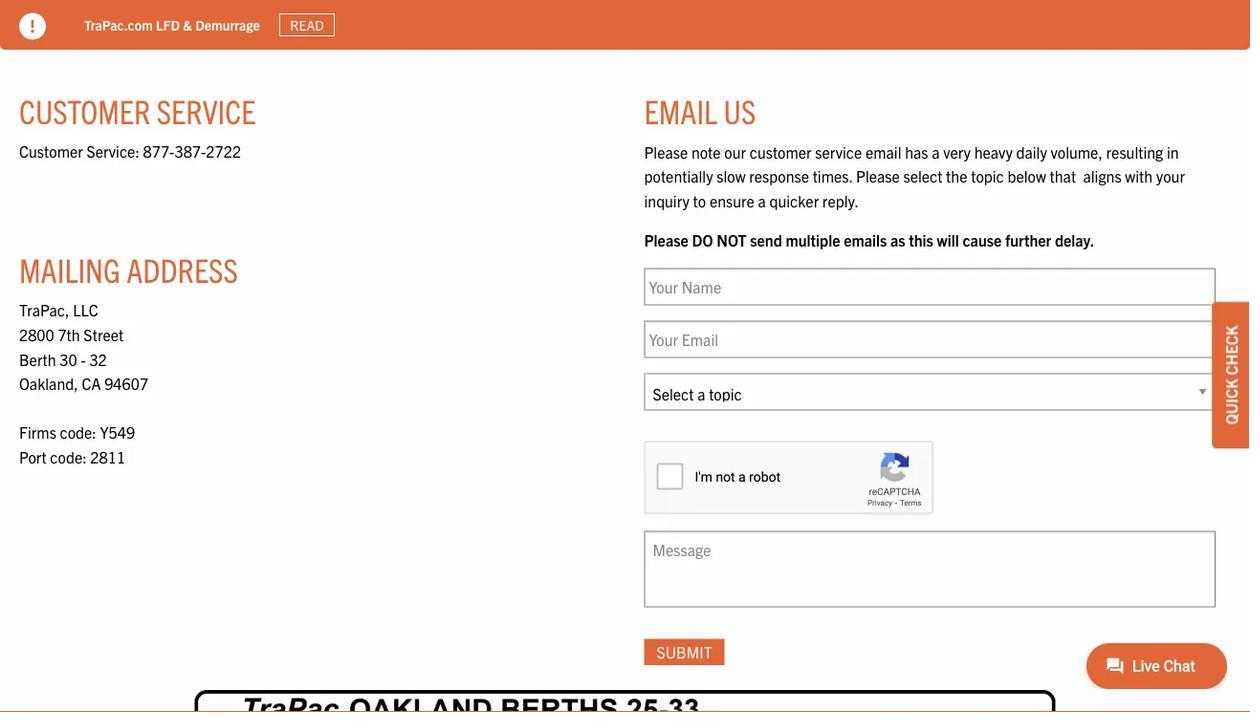 Task type: locate. For each thing, give the bounding box(es) containing it.
email
[[644, 90, 718, 131]]

firms
[[19, 423, 56, 442]]

code:
[[60, 423, 97, 442], [50, 448, 87, 467]]

customer for customer service: 877-387-2722
[[19, 142, 83, 161]]

-
[[81, 350, 86, 369]]

trapac.com lfd & demurrage
[[84, 16, 260, 33]]

daily
[[1017, 142, 1048, 161]]

reply.
[[823, 191, 859, 210]]

Your Email text field
[[644, 321, 1216, 358]]

send
[[750, 231, 783, 250]]

877-
[[143, 142, 175, 161]]

please down 'email'
[[856, 166, 900, 186]]

address
[[126, 249, 238, 290]]

None submit
[[644, 640, 725, 666]]

your
[[1157, 166, 1186, 186]]

7th
[[58, 325, 80, 344]]

2 customer from the top
[[19, 142, 83, 161]]

a
[[932, 142, 940, 161], [758, 191, 766, 210]]

main content
[[0, 50, 1251, 713]]

has
[[905, 142, 929, 161]]

mailing address
[[19, 249, 238, 290]]

0 horizontal spatial a
[[758, 191, 766, 210]]

code: right port
[[50, 448, 87, 467]]

resulting
[[1107, 142, 1164, 161]]

2 vertical spatial please
[[644, 231, 689, 250]]

quick
[[1222, 379, 1241, 425]]

customer left service:
[[19, 142, 83, 161]]

customer up service:
[[19, 90, 151, 131]]

quicker
[[770, 191, 819, 210]]

response
[[750, 166, 810, 186]]

please
[[644, 142, 688, 161], [856, 166, 900, 186], [644, 231, 689, 250]]

inquiry
[[644, 191, 690, 210]]

1 customer from the top
[[19, 90, 151, 131]]

that
[[1050, 166, 1077, 186]]

email
[[866, 142, 902, 161]]

firms code:  y549 port code:  2811
[[19, 423, 135, 467]]

multiple
[[786, 231, 841, 250]]

a down response
[[758, 191, 766, 210]]

0 vertical spatial code:
[[60, 423, 97, 442]]

y549
[[100, 423, 135, 442]]

ca
[[82, 374, 101, 393]]

customer
[[19, 90, 151, 131], [19, 142, 83, 161]]

1 vertical spatial customer
[[19, 142, 83, 161]]

1 horizontal spatial a
[[932, 142, 940, 161]]

please left do
[[644, 231, 689, 250]]

a right has
[[932, 142, 940, 161]]

code: up 2811
[[60, 423, 97, 442]]

demurrage
[[195, 16, 260, 33]]

please note our customer service email has a very heavy daily volume, resulting in potentially slow response times. please select the topic below that  aligns with your inquiry to ensure a quicker reply.
[[644, 142, 1186, 210]]

in
[[1167, 142, 1179, 161]]

mailing
[[19, 249, 120, 290]]

us
[[724, 90, 756, 131]]

service
[[157, 90, 256, 131]]

the
[[946, 166, 968, 186]]

heavy
[[975, 142, 1013, 161]]

quick check link
[[1212, 302, 1251, 449]]

0 vertical spatial customer
[[19, 90, 151, 131]]

service
[[816, 142, 862, 161]]

387-
[[175, 142, 206, 161]]

delay.
[[1055, 231, 1095, 250]]

please up potentially
[[644, 142, 688, 161]]

check
[[1222, 326, 1241, 376]]

lfd
[[156, 16, 180, 33]]

0 vertical spatial please
[[644, 142, 688, 161]]

port
[[19, 448, 47, 467]]



Task type: describe. For each thing, give the bounding box(es) containing it.
email us
[[644, 90, 756, 131]]

1 vertical spatial a
[[758, 191, 766, 210]]

trapac,
[[19, 301, 69, 320]]

2800
[[19, 325, 54, 344]]

service:
[[87, 142, 140, 161]]

none submit inside main content
[[644, 640, 725, 666]]

main content containing customer service
[[0, 50, 1251, 713]]

please do not send multiple emails as this will cause further delay.
[[644, 231, 1095, 250]]

quick check
[[1222, 326, 1241, 425]]

2722
[[206, 142, 241, 161]]

times.
[[813, 166, 853, 186]]

will
[[937, 231, 960, 250]]

Message text field
[[644, 531, 1216, 608]]

note
[[692, 142, 721, 161]]

our
[[725, 142, 746, 161]]

street
[[84, 325, 124, 344]]

not
[[717, 231, 747, 250]]

32
[[89, 350, 107, 369]]

potentially
[[644, 166, 713, 186]]

below
[[1008, 166, 1047, 186]]

please for send
[[644, 231, 689, 250]]

llc
[[73, 301, 98, 320]]

30
[[60, 350, 77, 369]]

with
[[1126, 166, 1153, 186]]

further
[[1006, 231, 1052, 250]]

read
[[290, 16, 324, 33]]

very
[[944, 142, 971, 161]]

do
[[692, 231, 713, 250]]

0 vertical spatial a
[[932, 142, 940, 161]]

trapac.com
[[84, 16, 153, 33]]

customer for customer service
[[19, 90, 151, 131]]

94607
[[104, 374, 148, 393]]

please for customer
[[644, 142, 688, 161]]

slow
[[717, 166, 746, 186]]

emails
[[844, 231, 887, 250]]

customer service
[[19, 90, 256, 131]]

to
[[693, 191, 706, 210]]

select
[[904, 166, 943, 186]]

&
[[183, 16, 192, 33]]

customer
[[750, 142, 812, 161]]

volume,
[[1051, 142, 1103, 161]]

read link
[[279, 13, 335, 37]]

this
[[909, 231, 934, 250]]

1 vertical spatial please
[[856, 166, 900, 186]]

ensure
[[710, 191, 755, 210]]

1 vertical spatial code:
[[50, 448, 87, 467]]

Your Name text field
[[644, 268, 1216, 305]]

cause
[[963, 231, 1002, 250]]

berth
[[19, 350, 56, 369]]

trapac, llc 2800 7th street berth 30 - 32 oakland, ca 94607
[[19, 301, 148, 393]]

topic
[[971, 166, 1005, 186]]

oakland,
[[19, 374, 78, 393]]

as
[[891, 231, 906, 250]]

customer service: 877-387-2722
[[19, 142, 241, 161]]

solid image
[[19, 13, 46, 40]]

2811
[[90, 448, 125, 467]]



Task type: vqa. For each thing, say whether or not it's contained in the screenshot.
LFD
yes



